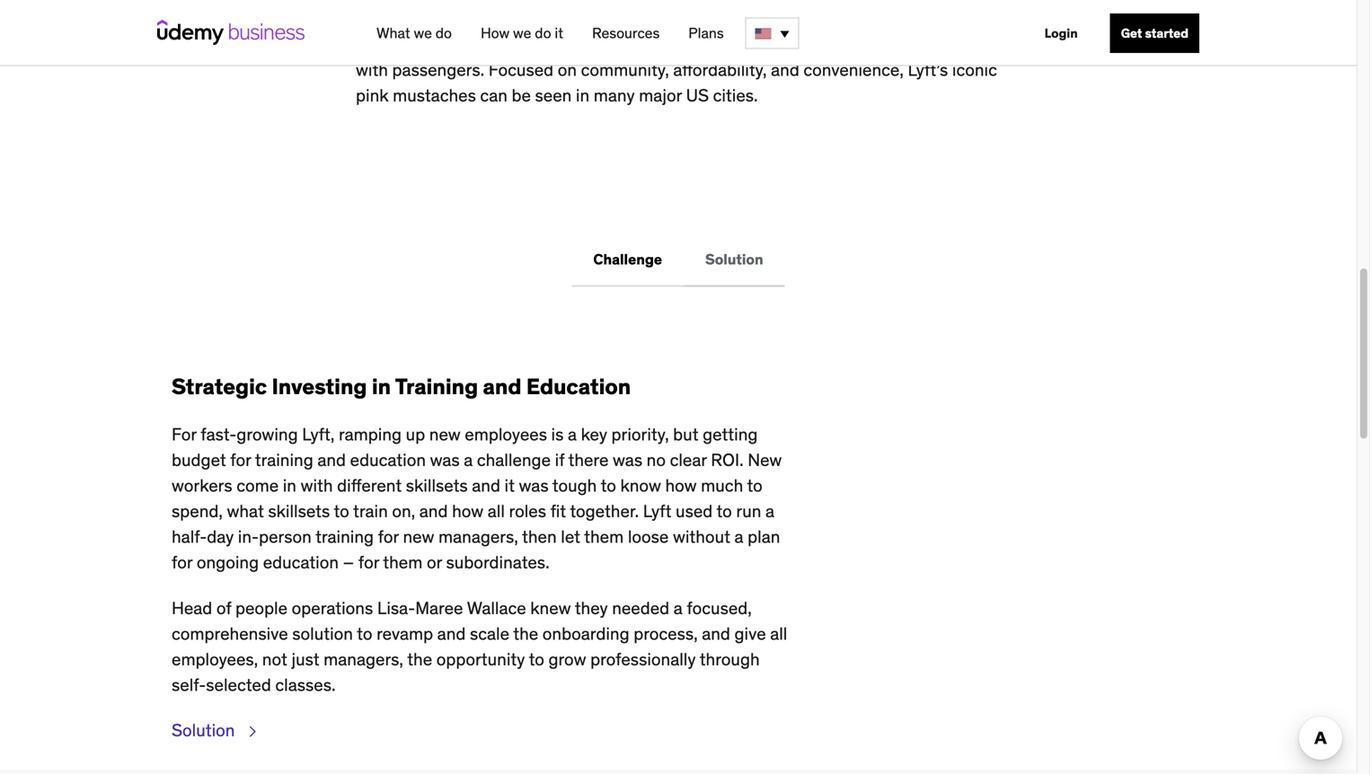 Task type: locate. For each thing, give the bounding box(es) containing it.
in right 'come'
[[283, 475, 297, 496]]

udemy business image
[[157, 20, 305, 45]]

loose
[[628, 526, 669, 548]]

lyft
[[609, 33, 637, 55], [643, 501, 672, 522]]

0 vertical spatial skillsets
[[406, 475, 468, 496]]

do right san
[[535, 24, 551, 42]]

is
[[642, 33, 654, 55], [551, 424, 564, 445]]

training down growing
[[255, 449, 313, 471]]

1 horizontal spatial is
[[642, 33, 654, 55]]

managers, inside for fast-growing lyft, ramping up new employees is a key priority, but getting budget for training and education was a challenge if there was no clear roi. new workers come in with different skillsets and it was tough to know how much to spend, what skillsets to train on, and how all roles fit together. lyft used to run a half-day in-person training for new managers, then let them loose without a plan for ongoing education – for them or subordinates.
[[439, 526, 518, 548]]

them
[[584, 526, 624, 548], [383, 552, 423, 573]]

menu navigation
[[362, 0, 1200, 67]]

through
[[700, 649, 760, 671]]

lyft up loose
[[643, 501, 672, 522]]

and right on,
[[420, 501, 448, 522]]

1 horizontal spatial we
[[513, 24, 532, 42]]

all
[[488, 501, 505, 522], [770, 623, 788, 645]]

in up ramping
[[372, 373, 391, 400]]

1 we from the left
[[414, 24, 432, 42]]

investing
[[272, 373, 367, 400]]

major
[[639, 84, 682, 106]]

classes.
[[275, 675, 336, 696]]

it
[[555, 24, 564, 42], [505, 475, 515, 496]]

managers, down solution
[[324, 649, 404, 671]]

subordinates.
[[446, 552, 550, 573]]

0 horizontal spatial with
[[301, 475, 333, 496]]

0 horizontal spatial is
[[551, 424, 564, 445]]

1 vertical spatial lyft
[[643, 501, 672, 522]]

revamp
[[377, 623, 433, 645]]

for
[[230, 449, 251, 471], [378, 526, 399, 548], [172, 552, 193, 573], [358, 552, 379, 573]]

1 vertical spatial new
[[403, 526, 435, 548]]

tab list
[[172, 233, 1186, 287]]

and
[[771, 59, 800, 80], [483, 373, 522, 400], [318, 449, 346, 471], [472, 475, 501, 496], [420, 501, 448, 522], [437, 623, 466, 645], [702, 623, 731, 645]]

0 vertical spatial all
[[488, 501, 505, 522]]

0 vertical spatial them
[[584, 526, 624, 548]]

0 horizontal spatial all
[[488, 501, 505, 522]]

scale
[[470, 623, 510, 645]]

do for what we do
[[436, 24, 452, 42]]

for down on,
[[378, 526, 399, 548]]

1 vertical spatial it
[[505, 475, 515, 496]]

to
[[601, 475, 617, 496], [747, 475, 763, 496], [334, 501, 349, 522], [717, 501, 732, 522], [357, 623, 373, 645], [529, 649, 545, 671]]

1 horizontal spatial managers,
[[439, 526, 518, 548]]

to left run
[[717, 501, 732, 522]]

the down knew
[[513, 623, 539, 645]]

it up on
[[555, 24, 564, 42]]

lyft up community,
[[609, 33, 637, 55]]

1 vertical spatial education
[[263, 552, 339, 573]]

1 vertical spatial them
[[383, 552, 423, 573]]

in left san
[[476, 33, 489, 55]]

training up –
[[316, 526, 374, 548]]

come
[[237, 475, 279, 496]]

0 vertical spatial solution
[[706, 250, 764, 269]]

new
[[429, 424, 461, 445], [403, 526, 435, 548]]

all inside head of people operations lisa-maree wallace knew they needed a focused, comprehensive solution to revamp and scale the onboarding process, and give all employees, not just managers, the opportunity to grow professionally through self-selected classes.
[[770, 623, 788, 645]]

it inside for fast-growing lyft, ramping up new employees is a key priority, but getting budget for training and education was a challenge if there was no clear roi. new workers come in with different skillsets and it was tough to know how much to spend, what skillsets to train on, and how all roles fit together. lyft used to run a half-day in-person training for new managers, then let them loose without a plan for ongoing education – for them or subordinates.
[[505, 475, 515, 496]]

person
[[259, 526, 312, 548]]

the
[[513, 623, 539, 645], [407, 649, 432, 671]]

1 horizontal spatial was
[[519, 475, 549, 496]]

education down ramping
[[350, 449, 426, 471]]

managers, up subordinates.
[[439, 526, 518, 548]]

what we do
[[377, 24, 452, 42]]

let
[[561, 526, 581, 548]]

1 horizontal spatial solution link
[[684, 233, 785, 287]]

head of people operations lisa-maree wallace knew they needed a focused, comprehensive solution to revamp and scale the onboarding process, and give all employees, not just managers, the opportunity to grow professionally through self-selected classes.
[[172, 598, 788, 696]]

resources button
[[585, 17, 667, 49]]

francisco,
[[527, 33, 605, 55]]

0 horizontal spatial it
[[505, 475, 515, 496]]

we for what
[[414, 24, 432, 42]]

1 vertical spatial solution link
[[172, 720, 256, 742]]

clear
[[670, 449, 707, 471]]

1 vertical spatial solution
[[172, 720, 239, 742]]

0 vertical spatial solution link
[[684, 233, 785, 287]]

with
[[356, 59, 388, 80], [301, 475, 333, 496]]

convenience,
[[804, 59, 904, 80]]

them left "or"
[[383, 552, 423, 573]]

0 vertical spatial is
[[642, 33, 654, 55]]

what
[[377, 24, 410, 42]]

with down lyft,
[[301, 475, 333, 496]]

1 horizontal spatial education
[[350, 449, 426, 471]]

employees
[[465, 424, 547, 445]]

how down clear
[[666, 475, 697, 496]]

a
[[658, 33, 667, 55], [568, 424, 577, 445], [464, 449, 473, 471], [766, 501, 775, 522], [735, 526, 744, 548], [674, 598, 683, 619]]

1 vertical spatial training
[[316, 526, 374, 548]]

it down challenge in the bottom left of the page
[[505, 475, 515, 496]]

seen
[[535, 84, 572, 106]]

plans
[[689, 24, 724, 42]]

2 we from the left
[[513, 24, 532, 42]]

1 vertical spatial the
[[407, 649, 432, 671]]

0 horizontal spatial education
[[263, 552, 339, 573]]

we right "how"
[[513, 24, 532, 42]]

1 horizontal spatial the
[[513, 623, 539, 645]]

get started link
[[1111, 13, 1200, 53]]

0 vertical spatial the
[[513, 623, 539, 645]]

2 do from the left
[[535, 24, 551, 42]]

was down the priority,
[[613, 449, 643, 471]]

0 vertical spatial new
[[429, 424, 461, 445]]

1 vertical spatial is
[[551, 424, 564, 445]]

1 horizontal spatial all
[[770, 623, 788, 645]]

0 horizontal spatial managers,
[[324, 649, 404, 671]]

how
[[666, 475, 697, 496], [452, 501, 484, 522]]

of
[[216, 598, 231, 619]]

there
[[568, 449, 609, 471]]

skillsets up on,
[[406, 475, 468, 496]]

1 horizontal spatial with
[[356, 59, 388, 80]]

1 vertical spatial all
[[770, 623, 788, 645]]

we right what
[[414, 24, 432, 42]]

new right up
[[429, 424, 461, 445]]

all right give
[[770, 623, 788, 645]]

1 horizontal spatial skillsets
[[406, 475, 468, 496]]

a inside head of people operations lisa-maree wallace knew they needed a focused, comprehensive solution to revamp and scale the onboarding process, and give all employees, not just managers, the opportunity to grow professionally through self-selected classes.
[[674, 598, 683, 619]]

training
[[395, 373, 478, 400]]

them down together.
[[584, 526, 624, 548]]

all inside for fast-growing lyft, ramping up new employees is a key priority, but getting budget for training and education was a challenge if there was no clear roi. new workers come in with different skillsets and it was tough to know how much to spend, what skillsets to train on, and how all roles fit together. lyft used to run a half-day in-person training for new managers, then let them loose without a plan for ongoing education – for them or subordinates.
[[488, 501, 505, 522]]

strategic
[[172, 373, 267, 400]]

plans button
[[682, 17, 731, 49]]

is up if
[[551, 424, 564, 445]]

1 horizontal spatial how
[[666, 475, 697, 496]]

a left plan
[[735, 526, 744, 548]]

new down on,
[[403, 526, 435, 548]]

–
[[343, 552, 354, 573]]

then
[[522, 526, 557, 548]]

operations
[[292, 598, 373, 619]]

is up community,
[[642, 33, 654, 55]]

was left challenge in the bottom left of the page
[[430, 449, 460, 471]]

and down the service
[[771, 59, 800, 80]]

service
[[766, 33, 820, 55]]

lyft,
[[302, 424, 335, 445]]

professionally
[[591, 649, 696, 671]]

selected
[[206, 675, 271, 696]]

0 vertical spatial training
[[255, 449, 313, 471]]

key
[[581, 424, 608, 445]]

the down revamp
[[407, 649, 432, 671]]

education down person
[[263, 552, 339, 573]]

be
[[512, 84, 531, 106]]

how up subordinates.
[[452, 501, 484, 522]]

headquartered in san francisco, lyft is a ride sharing service that matches drivers with passengers. focused on community, affordability, and convenience, lyft's iconic pink mustaches can be seen in many major us cities.
[[356, 33, 998, 106]]

1 do from the left
[[436, 24, 452, 42]]

0 horizontal spatial do
[[436, 24, 452, 42]]

1 horizontal spatial it
[[555, 24, 564, 42]]

with up pink
[[356, 59, 388, 80]]

affordability,
[[674, 59, 767, 80]]

started
[[1146, 25, 1189, 41]]

0 horizontal spatial the
[[407, 649, 432, 671]]

skillsets up person
[[268, 501, 330, 522]]

0 vertical spatial with
[[356, 59, 388, 80]]

0 vertical spatial managers,
[[439, 526, 518, 548]]

a inside headquartered in san francisco, lyft is a ride sharing service that matches drivers with passengers. focused on community, affordability, and convenience, lyft's iconic pink mustaches can be seen in many major us cities.
[[658, 33, 667, 55]]

lyft's
[[908, 59, 949, 80]]

used
[[676, 501, 713, 522]]

tab list containing challenge
[[172, 233, 1186, 287]]

0 horizontal spatial was
[[430, 449, 460, 471]]

a up the process,
[[674, 598, 683, 619]]

1 vertical spatial with
[[301, 475, 333, 496]]

1 vertical spatial how
[[452, 501, 484, 522]]

a left key
[[568, 424, 577, 445]]

was up roles
[[519, 475, 549, 496]]

skillsets
[[406, 475, 468, 496], [268, 501, 330, 522]]

1 horizontal spatial lyft
[[643, 501, 672, 522]]

0 horizontal spatial we
[[414, 24, 432, 42]]

1 vertical spatial skillsets
[[268, 501, 330, 522]]

do
[[436, 24, 452, 42], [535, 24, 551, 42]]

budget
[[172, 449, 226, 471]]

0 vertical spatial lyft
[[609, 33, 637, 55]]

a left ride
[[658, 33, 667, 55]]

1 horizontal spatial do
[[535, 24, 551, 42]]

how we do it
[[481, 24, 564, 42]]

0 horizontal spatial lyft
[[609, 33, 637, 55]]

focused,
[[687, 598, 752, 619]]

chevron right image
[[248, 726, 256, 739]]

1 horizontal spatial training
[[316, 526, 374, 548]]

0 horizontal spatial them
[[383, 552, 423, 573]]

0 horizontal spatial how
[[452, 501, 484, 522]]

and up employees
[[483, 373, 522, 400]]

know
[[621, 475, 661, 496]]

ramping
[[339, 424, 402, 445]]

1 vertical spatial managers,
[[324, 649, 404, 671]]

do up passengers. at the left top of page
[[436, 24, 452, 42]]

all left roles
[[488, 501, 505, 522]]

0 vertical spatial it
[[555, 24, 564, 42]]

to left revamp
[[357, 623, 373, 645]]

for right –
[[358, 552, 379, 573]]

needed
[[612, 598, 670, 619]]

ongoing
[[197, 552, 259, 573]]

roi.
[[711, 449, 744, 471]]



Task type: vqa. For each thing, say whether or not it's contained in the screenshot.
used
yes



Task type: describe. For each thing, give the bounding box(es) containing it.
with inside for fast-growing lyft, ramping up new employees is a key priority, but getting budget for training and education was a challenge if there was no clear roi. new workers come in with different skillsets and it was tough to know how much to spend, what skillsets to train on, and how all roles fit together. lyft used to run a half-day in-person training for new managers, then let them loose without a plan for ongoing education – for them or subordinates.
[[301, 475, 333, 496]]

give
[[735, 623, 766, 645]]

without
[[673, 526, 731, 548]]

new
[[748, 449, 782, 471]]

roles
[[509, 501, 546, 522]]

us
[[686, 84, 709, 106]]

or
[[427, 552, 442, 573]]

0 horizontal spatial solution
[[172, 720, 239, 742]]

different
[[337, 475, 402, 496]]

to left train in the left of the page
[[334, 501, 349, 522]]

is inside headquartered in san francisco, lyft is a ride sharing service that matches drivers with passengers. focused on community, affordability, and convenience, lyft's iconic pink mustaches can be seen in many major us cities.
[[642, 33, 654, 55]]

in right seen
[[576, 84, 590, 106]]

that
[[824, 33, 855, 55]]

onboarding
[[543, 623, 630, 645]]

for up 'come'
[[230, 449, 251, 471]]

in inside for fast-growing lyft, ramping up new employees is a key priority, but getting budget for training and education was a challenge if there was no clear roi. new workers come in with different skillsets and it was tough to know how much to spend, what skillsets to train on, and how all roles fit together. lyft used to run a half-day in-person training for new managers, then let them loose without a plan for ongoing education – for them or subordinates.
[[283, 475, 297, 496]]

and down challenge in the bottom left of the page
[[472, 475, 501, 496]]

but
[[673, 424, 699, 445]]

managers, inside head of people operations lisa-maree wallace knew they needed a focused, comprehensive solution to revamp and scale the onboarding process, and give all employees, not just managers, the opportunity to grow professionally through self-selected classes.
[[324, 649, 404, 671]]

0 vertical spatial education
[[350, 449, 426, 471]]

get started
[[1121, 25, 1189, 41]]

iconic
[[953, 59, 998, 80]]

lisa-
[[377, 598, 415, 619]]

strategic investing in training and education
[[172, 373, 631, 400]]

get
[[1121, 25, 1143, 41]]

drivers
[[928, 33, 980, 55]]

fit
[[551, 501, 566, 522]]

up
[[406, 424, 425, 445]]

in-
[[238, 526, 259, 548]]

a down employees
[[464, 449, 473, 471]]

tough
[[553, 475, 597, 496]]

head
[[172, 598, 212, 619]]

priority,
[[612, 424, 669, 445]]

opportunity
[[437, 649, 525, 671]]

1 horizontal spatial them
[[584, 526, 624, 548]]

resources
[[592, 24, 660, 42]]

grow
[[549, 649, 586, 671]]

and inside headquartered in san francisco, lyft is a ride sharing service that matches drivers with passengers. focused on community, affordability, and convenience, lyft's iconic pink mustaches can be seen in many major us cities.
[[771, 59, 800, 80]]

to up together.
[[601, 475, 617, 496]]

employees,
[[172, 649, 258, 671]]

much
[[701, 475, 744, 496]]

train
[[353, 501, 388, 522]]

to up run
[[747, 475, 763, 496]]

if
[[555, 449, 565, 471]]

what
[[227, 501, 264, 522]]

and down maree
[[437, 623, 466, 645]]

spend,
[[172, 501, 223, 522]]

growing
[[237, 424, 298, 445]]

focused
[[489, 59, 554, 80]]

san
[[494, 33, 523, 55]]

challenge
[[594, 250, 662, 269]]

community,
[[581, 59, 669, 80]]

challenge
[[477, 449, 551, 471]]

cities.
[[713, 84, 758, 106]]

headquartered
[[356, 33, 472, 55]]

challenge link
[[572, 233, 684, 287]]

passengers.
[[392, 59, 485, 80]]

fast-
[[201, 424, 237, 445]]

matches
[[859, 33, 924, 55]]

to left grow
[[529, 649, 545, 671]]

and down lyft,
[[318, 449, 346, 471]]

they
[[575, 598, 608, 619]]

self-
[[172, 675, 206, 696]]

knew
[[531, 598, 571, 619]]

and down focused, on the right bottom
[[702, 623, 731, 645]]

solution
[[292, 623, 353, 645]]

0 vertical spatial how
[[666, 475, 697, 496]]

lyft inside headquartered in san francisco, lyft is a ride sharing service that matches drivers with passengers. focused on community, affordability, and convenience, lyft's iconic pink mustaches can be seen in many major us cities.
[[609, 33, 637, 55]]

half-
[[172, 526, 207, 548]]

mustaches
[[393, 84, 476, 106]]

for fast-growing lyft, ramping up new employees is a key priority, but getting budget for training and education was a challenge if there was no clear roi. new workers come in with different skillsets and it was tough to know how much to spend, what skillsets to train on, and how all roles fit together. lyft used to run a half-day in-person training for new managers, then let them loose without a plan for ongoing education – for them or subordinates.
[[172, 424, 782, 573]]

workers
[[172, 475, 232, 496]]

maree
[[415, 598, 463, 619]]

0 horizontal spatial skillsets
[[268, 501, 330, 522]]

with inside headquartered in san francisco, lyft is a ride sharing service that matches drivers with passengers. focused on community, affordability, and convenience, lyft's iconic pink mustaches can be seen in many major us cities.
[[356, 59, 388, 80]]

plan
[[748, 526, 781, 548]]

do for how we do it
[[535, 24, 551, 42]]

no
[[647, 449, 666, 471]]

pink
[[356, 84, 389, 106]]

not
[[262, 649, 287, 671]]

how we do it button
[[474, 17, 571, 49]]

0 horizontal spatial solution link
[[172, 720, 256, 742]]

education
[[527, 373, 631, 400]]

for
[[172, 424, 197, 445]]

together.
[[570, 501, 639, 522]]

sharing
[[705, 33, 762, 55]]

it inside how we do it dropdown button
[[555, 24, 564, 42]]

on,
[[392, 501, 415, 522]]

wallace
[[467, 598, 526, 619]]

how
[[481, 24, 510, 42]]

many
[[594, 84, 635, 106]]

for down half-
[[172, 552, 193, 573]]

on
[[558, 59, 577, 80]]

is inside for fast-growing lyft, ramping up new employees is a key priority, but getting budget for training and education was a challenge if there was no clear roi. new workers come in with different skillsets and it was tough to know how much to spend, what skillsets to train on, and how all roles fit together. lyft used to run a half-day in-person training for new managers, then let them loose without a plan for ongoing education – for them or subordinates.
[[551, 424, 564, 445]]

can
[[480, 84, 508, 106]]

2 horizontal spatial was
[[613, 449, 643, 471]]

people
[[235, 598, 288, 619]]

login button
[[1034, 13, 1089, 53]]

what we do button
[[369, 17, 459, 49]]

lyft inside for fast-growing lyft, ramping up new employees is a key priority, but getting budget for training and education was a challenge if there was no clear roi. new workers come in with different skillsets and it was tough to know how much to spend, what skillsets to train on, and how all roles fit together. lyft used to run a half-day in-person training for new managers, then let them loose without a plan for ongoing education – for them or subordinates.
[[643, 501, 672, 522]]

0 horizontal spatial training
[[255, 449, 313, 471]]

run
[[736, 501, 762, 522]]

1 horizontal spatial solution
[[706, 250, 764, 269]]

just
[[292, 649, 320, 671]]

day
[[207, 526, 234, 548]]

a right run
[[766, 501, 775, 522]]

we for how
[[513, 24, 532, 42]]

process,
[[634, 623, 698, 645]]



